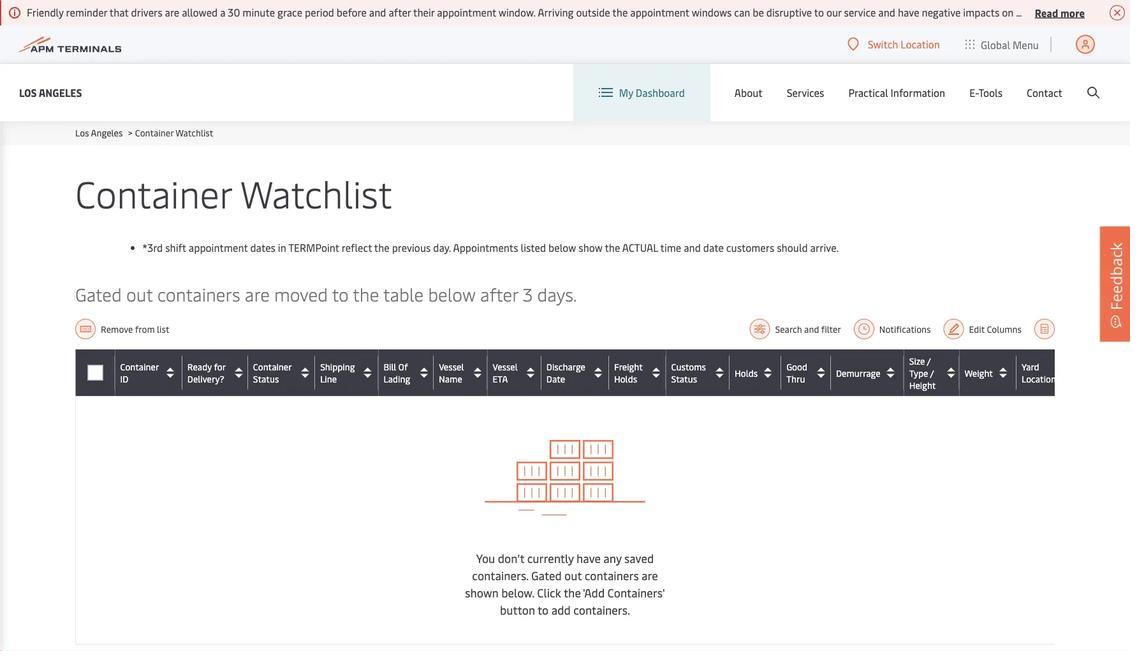 Task type: vqa. For each thing, say whether or not it's contained in the screenshot.
second the More from right
no



Task type: locate. For each thing, give the bounding box(es) containing it.
the up add
[[564, 585, 581, 601]]

after left 3
[[481, 282, 519, 306]]

2 vertical spatial are
[[642, 568, 658, 584]]

0 vertical spatial los
[[19, 86, 37, 99]]

are inside you don't currently have any saved containers. gated out containers are shown below. click the 'add containers' button to add containers.
[[642, 568, 658, 584]]

0 vertical spatial los angeles link
[[19, 85, 82, 100]]

reflect
[[342, 241, 372, 255]]

to left add
[[538, 603, 549, 618]]

to left our
[[815, 5, 824, 19]]

below left show
[[549, 241, 576, 255]]

edit
[[970, 323, 985, 335]]

container up *3rd
[[75, 167, 232, 218]]

friendly reminder that drivers are allowed a 30 minute grace period before and after their appointment window. arriving outside the appointment windows can be disruptive to our service and have negative impacts on drivers who arrive on time
[[27, 5, 1131, 19]]

1 vertical spatial out
[[565, 568, 582, 584]]

time right actual
[[661, 241, 682, 255]]

1 vessel from the left
[[439, 361, 464, 373]]

have
[[898, 5, 920, 19], [577, 551, 601, 566]]

0 horizontal spatial status
[[253, 373, 279, 385]]

/ right "type"
[[931, 367, 934, 379]]

angeles
[[39, 86, 82, 99], [91, 127, 123, 139]]

los angeles > container watchlist
[[75, 127, 213, 139]]

status right freight holds button
[[672, 373, 698, 385]]

close alert image
[[1110, 5, 1126, 20]]

containers up list
[[157, 282, 240, 306]]

columns
[[987, 323, 1022, 335]]

containers. down 'add
[[574, 603, 630, 618]]

on right impacts
[[1003, 5, 1014, 19]]

1 vertical spatial angeles
[[91, 127, 123, 139]]

0 horizontal spatial vessel
[[439, 361, 464, 373]]

1 drivers from the left
[[131, 5, 162, 19]]

2 on from the left
[[1101, 5, 1112, 19]]

time right arrive
[[1115, 5, 1131, 19]]

1 vertical spatial watchlist
[[240, 167, 392, 218]]

0 horizontal spatial after
[[389, 5, 411, 19]]

e-tools
[[970, 86, 1003, 99]]

1 vertical spatial are
[[245, 282, 270, 306]]

0 horizontal spatial containers
[[157, 282, 240, 306]]

reminder
[[66, 5, 107, 19]]

0 vertical spatial out
[[126, 282, 153, 306]]

filter
[[822, 323, 842, 335]]

0 horizontal spatial are
[[165, 5, 179, 19]]

containers down any at the right
[[585, 568, 639, 584]]

0 vertical spatial location
[[901, 37, 941, 51]]

you don't currently have any saved containers. gated out containers are shown below. click the 'add containers' button to add containers.
[[465, 551, 665, 618]]

2 horizontal spatial are
[[642, 568, 658, 584]]

have up the switch location
[[898, 5, 920, 19]]

1 horizontal spatial containers
[[585, 568, 639, 584]]

and right service
[[879, 5, 896, 19]]

a
[[220, 5, 226, 19]]

*3rd shift appointment dates in termpoint reflect the previous day. appointments listed below show the actual time and date customers should arrive.
[[142, 241, 839, 255]]

status right for
[[253, 373, 279, 385]]

should
[[777, 241, 808, 255]]

below
[[549, 241, 576, 255], [428, 282, 476, 306]]

service
[[845, 5, 876, 19]]

appointment right shift
[[189, 241, 248, 255]]

0 horizontal spatial time
[[661, 241, 682, 255]]

1 horizontal spatial time
[[1115, 5, 1131, 19]]

2 drivers from the left
[[1017, 5, 1048, 19]]

ready for delivery?
[[187, 361, 226, 385]]

1 vertical spatial location
[[1022, 373, 1057, 385]]

to
[[815, 5, 824, 19], [332, 282, 349, 306], [538, 603, 549, 618]]

arrive.
[[811, 241, 839, 255]]

contact
[[1027, 86, 1063, 99]]

notifications
[[880, 323, 931, 335]]

appointment left windows
[[631, 5, 690, 19]]

location inside button
[[1022, 373, 1057, 385]]

1 vertical spatial containers.
[[574, 603, 630, 618]]

and right before
[[369, 5, 386, 19]]

below down the day.
[[428, 282, 476, 306]]

discharge date button
[[547, 361, 606, 385]]

1 vertical spatial to
[[332, 282, 349, 306]]

out up remove from list
[[126, 282, 153, 306]]

switch
[[868, 37, 899, 51]]

container status
[[253, 361, 292, 385]]

weight button
[[965, 363, 1014, 383]]

and inside button
[[805, 323, 820, 335]]

None checkbox
[[88, 365, 103, 381]]

0 horizontal spatial los
[[19, 86, 37, 99]]

on right arrive
[[1101, 5, 1112, 19]]

1 horizontal spatial containers.
[[574, 603, 630, 618]]

vessel right the bill of lading button
[[439, 361, 464, 373]]

containers. down don't
[[472, 568, 529, 584]]

shipping line
[[320, 361, 355, 385]]

0 horizontal spatial holds
[[614, 373, 638, 385]]

0 horizontal spatial have
[[577, 551, 601, 566]]

status inside 'customs status'
[[672, 373, 698, 385]]

0 horizontal spatial location
[[901, 37, 941, 51]]

arriving
[[538, 5, 574, 19]]

1 vertical spatial gated
[[532, 568, 562, 584]]

shown
[[465, 585, 499, 601]]

1 horizontal spatial location
[[1022, 373, 1057, 385]]

holds right discharge date button
[[614, 373, 638, 385]]

1 vertical spatial have
[[577, 551, 601, 566]]

1 horizontal spatial out
[[565, 568, 582, 584]]

1 horizontal spatial vessel
[[493, 361, 518, 373]]

holds right customs status button
[[735, 367, 758, 379]]

to inside you don't currently have any saved containers. gated out containers are shown below. click the 'add containers' button to add containers.
[[538, 603, 549, 618]]

minute
[[243, 5, 275, 19]]

0 vertical spatial angeles
[[39, 86, 82, 99]]

vessel inside button
[[439, 361, 464, 373]]

status inside "container status"
[[253, 373, 279, 385]]

gated up remove
[[75, 282, 122, 306]]

1 horizontal spatial angeles
[[91, 127, 123, 139]]

apm_icons_v3_container storage image
[[458, 422, 673, 534]]

vessel for name
[[439, 361, 464, 373]]

1 vertical spatial los
[[75, 127, 89, 139]]

0 horizontal spatial to
[[332, 282, 349, 306]]

2 vertical spatial to
[[538, 603, 549, 618]]

container status button
[[253, 361, 312, 385]]

appointment right their
[[437, 5, 496, 19]]

add
[[552, 603, 571, 618]]

search and filter button
[[750, 319, 842, 339]]

1 vertical spatial los angeles link
[[75, 127, 123, 139]]

0 horizontal spatial appointment
[[189, 241, 248, 255]]

/ right size
[[927, 355, 931, 367]]

0 horizontal spatial angeles
[[39, 86, 82, 99]]

impacts
[[964, 5, 1000, 19]]

location for yard
[[1022, 373, 1057, 385]]

>
[[128, 127, 133, 139]]

0 horizontal spatial watchlist
[[176, 127, 213, 139]]

out
[[126, 282, 153, 306], [565, 568, 582, 584]]

1 horizontal spatial los
[[75, 127, 89, 139]]

2 vessel from the left
[[493, 361, 518, 373]]

vessel eta
[[493, 361, 518, 385]]

0 horizontal spatial on
[[1003, 5, 1014, 19]]

0 vertical spatial gated
[[75, 282, 122, 306]]

ready
[[187, 361, 212, 373]]

0 horizontal spatial below
[[428, 282, 476, 306]]

freight holds button
[[614, 361, 663, 385]]

angeles for los angeles > container watchlist
[[91, 127, 123, 139]]

the right show
[[605, 241, 621, 255]]

location right switch
[[901, 37, 941, 51]]

days.
[[538, 282, 577, 306]]

notifications button
[[854, 319, 931, 339]]

you
[[477, 551, 495, 566]]

location inside button
[[901, 37, 941, 51]]

my
[[619, 86, 634, 99]]

discharge
[[547, 361, 586, 373]]

0 vertical spatial have
[[898, 5, 920, 19]]

30
[[228, 5, 240, 19]]

and
[[369, 5, 386, 19], [879, 5, 896, 19], [684, 241, 701, 255], [805, 323, 820, 335]]

and left filter
[[805, 323, 820, 335]]

bill of lading
[[384, 361, 410, 385]]

remove
[[101, 323, 133, 335]]

1 horizontal spatial are
[[245, 282, 270, 306]]

good
[[787, 361, 808, 373]]

container for container id
[[120, 361, 159, 373]]

the right the 'outside' on the right of page
[[613, 5, 628, 19]]

2 status from the left
[[672, 373, 698, 385]]

services
[[787, 86, 825, 99]]

allowed
[[182, 5, 218, 19]]

1 horizontal spatial status
[[672, 373, 698, 385]]

1 horizontal spatial on
[[1101, 5, 1112, 19]]

global
[[981, 37, 1011, 51]]

holds
[[735, 367, 758, 379], [614, 373, 638, 385]]

are left allowed
[[165, 5, 179, 19]]

drivers left the who
[[1017, 5, 1048, 19]]

location right 'weight' button
[[1022, 373, 1057, 385]]

los
[[19, 86, 37, 99], [75, 127, 89, 139]]

are down saved
[[642, 568, 658, 584]]

/
[[927, 355, 931, 367], [931, 367, 934, 379]]

vessel right vessel name button
[[493, 361, 518, 373]]

0 horizontal spatial drivers
[[131, 5, 162, 19]]

1 status from the left
[[253, 373, 279, 385]]

2 horizontal spatial appointment
[[631, 5, 690, 19]]

are left the moved
[[245, 282, 270, 306]]

in
[[278, 241, 286, 255]]

windows
[[692, 5, 732, 19]]

switch location
[[868, 37, 941, 51]]

0 vertical spatial watchlist
[[176, 127, 213, 139]]

outside
[[576, 5, 611, 19]]

drivers right that
[[131, 5, 162, 19]]

after left their
[[389, 5, 411, 19]]

1 vertical spatial below
[[428, 282, 476, 306]]

gated up click
[[532, 568, 562, 584]]

practical information button
[[849, 64, 946, 121]]

2 horizontal spatial to
[[815, 5, 824, 19]]

contact button
[[1027, 64, 1063, 121]]

about button
[[735, 64, 763, 121]]

shipping line button
[[320, 361, 375, 385]]

have left any at the right
[[577, 551, 601, 566]]

and left date
[[684, 241, 701, 255]]

drivers
[[131, 5, 162, 19], [1017, 5, 1048, 19]]

the inside you don't currently have any saved containers. gated out containers are shown below. click the 'add containers' button to add containers.
[[564, 585, 581, 601]]

ready for delivery? button
[[187, 361, 245, 385]]

container down remove from list
[[120, 361, 159, 373]]

holds button
[[735, 363, 779, 383]]

negative
[[922, 5, 961, 19]]

container right for
[[253, 361, 292, 373]]

to right the moved
[[332, 282, 349, 306]]

out down currently
[[565, 568, 582, 584]]

1 vertical spatial containers
[[585, 568, 639, 584]]

vessel inside button
[[493, 361, 518, 373]]

my dashboard
[[619, 86, 685, 99]]

1 on from the left
[[1003, 5, 1014, 19]]

0 horizontal spatial containers.
[[472, 568, 529, 584]]

edit columns
[[970, 323, 1022, 335]]

1 vertical spatial after
[[481, 282, 519, 306]]

1 horizontal spatial to
[[538, 603, 549, 618]]

1 horizontal spatial gated
[[532, 568, 562, 584]]

size
[[910, 355, 926, 367]]

0 vertical spatial below
[[549, 241, 576, 255]]

1 horizontal spatial drivers
[[1017, 5, 1048, 19]]

about
[[735, 86, 763, 99]]

that
[[110, 5, 129, 19]]

1 horizontal spatial appointment
[[437, 5, 496, 19]]

read
[[1035, 6, 1059, 19]]

0 vertical spatial to
[[815, 5, 824, 19]]



Task type: describe. For each thing, give the bounding box(es) containing it.
container right >
[[135, 127, 174, 139]]

who
[[1050, 5, 1070, 19]]

1 vertical spatial time
[[661, 241, 682, 255]]

bill
[[384, 361, 397, 373]]

show
[[579, 241, 603, 255]]

height
[[910, 379, 936, 391]]

container for container watchlist
[[75, 167, 232, 218]]

click
[[537, 585, 561, 601]]

id
[[120, 373, 128, 385]]

search and filter
[[776, 323, 842, 335]]

before
[[337, 5, 367, 19]]

date
[[704, 241, 724, 255]]

0 vertical spatial are
[[165, 5, 179, 19]]

my dashboard button
[[599, 64, 685, 121]]

the left the table
[[353, 282, 379, 306]]

read more button
[[1035, 4, 1085, 20]]

gated out containers are moved to the table below after 3 days.
[[75, 282, 577, 306]]

tools
[[979, 86, 1003, 99]]

listed
[[521, 241, 546, 255]]

feedback button
[[1101, 227, 1131, 342]]

grace
[[278, 5, 303, 19]]

0 horizontal spatial out
[[126, 282, 153, 306]]

feedback
[[1106, 243, 1127, 310]]

shipping
[[320, 361, 355, 373]]

customers
[[727, 241, 775, 255]]

disruptive
[[767, 5, 812, 19]]

period
[[305, 5, 334, 19]]

0 vertical spatial after
[[389, 5, 411, 19]]

customs status
[[672, 361, 706, 385]]

friendly
[[27, 5, 64, 19]]

gated inside you don't currently have any saved containers. gated out containers are shown below. click the 'add containers' button to add containers.
[[532, 568, 562, 584]]

table
[[383, 282, 424, 306]]

the right reflect
[[374, 241, 390, 255]]

1 horizontal spatial holds
[[735, 367, 758, 379]]

container for container status
[[253, 361, 292, 373]]

e-
[[970, 86, 979, 99]]

yard
[[1022, 361, 1040, 373]]

1 horizontal spatial below
[[549, 241, 576, 255]]

vessel for eta
[[493, 361, 518, 373]]

customs status button
[[672, 361, 727, 385]]

los for los angeles > container watchlist
[[75, 127, 89, 139]]

containers'
[[608, 585, 665, 601]]

be
[[753, 5, 764, 19]]

termpoint
[[289, 241, 339, 255]]

delivery?
[[187, 373, 224, 385]]

demurrage button
[[837, 363, 901, 383]]

below.
[[502, 585, 535, 601]]

type
[[910, 367, 929, 379]]

switch location button
[[848, 37, 941, 51]]

vessel name button
[[439, 361, 485, 385]]

from
[[135, 323, 155, 335]]

date
[[547, 373, 565, 385]]

our
[[827, 5, 842, 19]]

good thru button
[[787, 361, 828, 385]]

currently
[[528, 551, 574, 566]]

menu
[[1013, 37, 1039, 51]]

out inside you don't currently have any saved containers. gated out containers are shown below. click the 'add containers' button to add containers.
[[565, 568, 582, 584]]

thru
[[787, 373, 806, 385]]

good thru
[[787, 361, 808, 385]]

yard location button
[[1022, 361, 1075, 385]]

location for switch
[[901, 37, 941, 51]]

don't
[[498, 551, 525, 566]]

button
[[500, 603, 535, 618]]

more
[[1061, 6, 1085, 19]]

information
[[891, 86, 946, 99]]

have inside you don't currently have any saved containers. gated out containers are shown below. click the 'add containers' button to add containers.
[[577, 551, 601, 566]]

containers inside you don't currently have any saved containers. gated out containers are shown below. click the 'add containers' button to add containers.
[[585, 568, 639, 584]]

status for container status
[[253, 373, 279, 385]]

customs
[[672, 361, 706, 373]]

container watchlist
[[75, 167, 392, 218]]

day.
[[433, 241, 451, 255]]

shift
[[165, 241, 186, 255]]

previous
[[392, 241, 431, 255]]

moved
[[274, 282, 328, 306]]

1 horizontal spatial have
[[898, 5, 920, 19]]

eta
[[493, 373, 508, 385]]

practical
[[849, 86, 889, 99]]

status for customs status
[[672, 373, 698, 385]]

name
[[439, 373, 463, 385]]

los for los angeles
[[19, 86, 37, 99]]

1 horizontal spatial watchlist
[[240, 167, 392, 218]]

any
[[604, 551, 622, 566]]

holds inside freight holds
[[614, 373, 638, 385]]

freight holds
[[614, 361, 643, 385]]

0 horizontal spatial gated
[[75, 282, 122, 306]]

freight
[[614, 361, 643, 373]]

line
[[320, 373, 337, 385]]

window.
[[499, 5, 536, 19]]

yard location
[[1022, 361, 1057, 385]]

e-tools button
[[970, 64, 1003, 121]]

0 vertical spatial containers.
[[472, 568, 529, 584]]

global menu
[[981, 37, 1039, 51]]

container id
[[120, 361, 159, 385]]

list
[[157, 323, 169, 335]]

angeles for los angeles
[[39, 86, 82, 99]]

vessel eta button
[[493, 361, 538, 385]]

lading
[[384, 373, 410, 385]]

size / type / height
[[910, 355, 936, 391]]

appointments
[[453, 241, 519, 255]]

0 vertical spatial containers
[[157, 282, 240, 306]]

'add
[[583, 585, 605, 601]]

0 vertical spatial time
[[1115, 5, 1131, 19]]

global menu button
[[953, 25, 1052, 63]]

container id button
[[120, 361, 179, 385]]

weight
[[965, 367, 993, 379]]

1 horizontal spatial after
[[481, 282, 519, 306]]

3
[[523, 282, 533, 306]]

dates
[[250, 241, 276, 255]]



